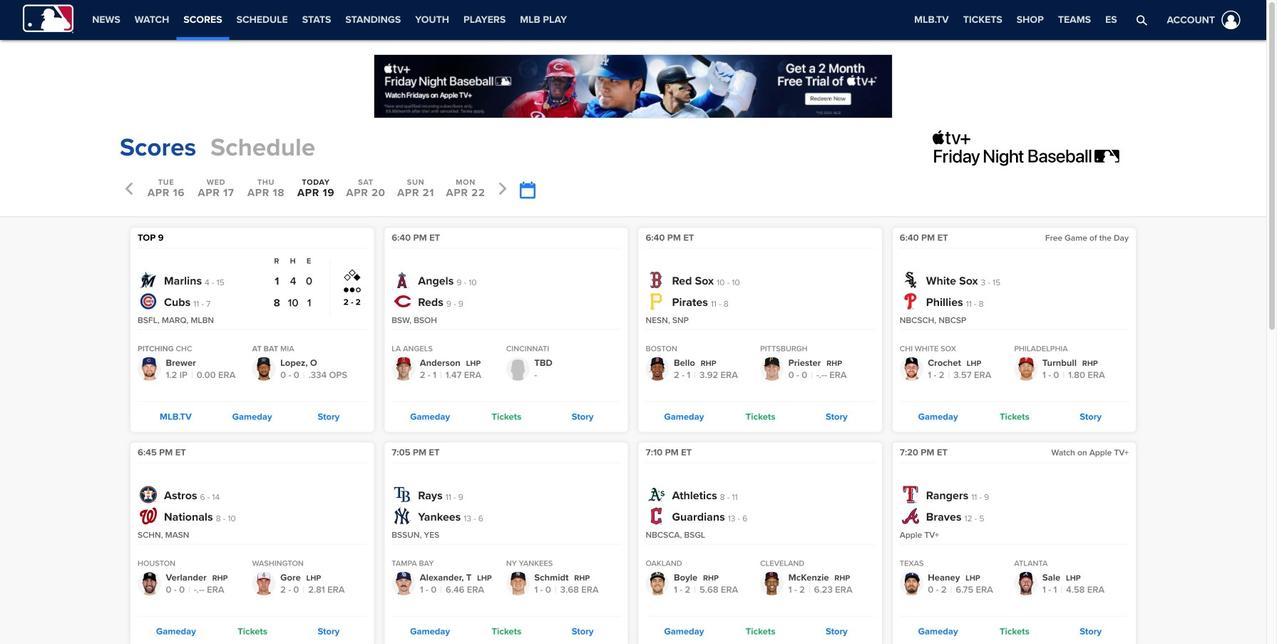 Task type: describe. For each thing, give the bounding box(es) containing it.
yankees image
[[394, 507, 411, 525]]

crochet image
[[900, 357, 923, 381]]

braves image
[[902, 507, 919, 525]]

white sox image
[[902, 271, 919, 288]]

verlander image
[[138, 572, 161, 595]]

runner  at 1st image
[[344, 269, 361, 281]]

phillies image
[[902, 293, 919, 310]]

1 horizontal spatial advertisement element
[[933, 130, 1147, 166]]

gore image
[[252, 572, 276, 595]]

alexander, t image
[[392, 572, 415, 595]]

top of the 9th inning. element
[[138, 232, 164, 244]]

pirates image
[[648, 293, 665, 310]]

2 outs image
[[343, 287, 361, 293]]

astros image
[[140, 486, 157, 503]]

major league baseball image
[[23, 5, 74, 33]]

reds image
[[394, 293, 411, 310]]

sale image
[[1014, 572, 1038, 595]]

turnbull image
[[1014, 357, 1038, 381]]

athletics image
[[648, 486, 665, 503]]

schmidt image
[[506, 572, 530, 595]]

tertiary navigation element
[[907, 0, 1124, 40]]

lopez, o image
[[252, 357, 276, 381]]

rays image
[[394, 486, 411, 503]]

red sox image
[[648, 271, 665, 288]]

bello image
[[646, 357, 669, 381]]

angels image
[[394, 271, 411, 288]]



Task type: locate. For each thing, give the bounding box(es) containing it.
guardians image
[[648, 507, 665, 525]]

priester image
[[760, 357, 784, 381]]

nationals image
[[140, 507, 157, 525]]

mckenzie image
[[760, 572, 784, 595]]

rangers image
[[902, 486, 919, 503]]

marlins image
[[140, 271, 157, 288]]

brewer image
[[138, 357, 161, 381]]

anderson image
[[392, 357, 415, 381]]

0 horizontal spatial advertisement element
[[374, 54, 893, 118]]

heaney image
[[900, 572, 923, 595]]

top navigation menu bar
[[0, 0, 1267, 40]]

1 secondary navigation element from the left
[[85, 0, 574, 40]]

1 vertical spatial advertisement element
[[933, 130, 1147, 166]]

0 vertical spatial advertisement element
[[374, 54, 893, 118]]

cubs image
[[140, 293, 157, 310]]

2 secondary navigation element from the left
[[574, 0, 694, 40]]

boyle image
[[646, 572, 669, 595]]

None text field
[[519, 182, 535, 199]]

secondary navigation element
[[85, 0, 574, 40], [574, 0, 694, 40]]

advertisement element
[[374, 54, 893, 118], [933, 130, 1147, 166]]



Task type: vqa. For each thing, say whether or not it's contained in the screenshot.
wins,
no



